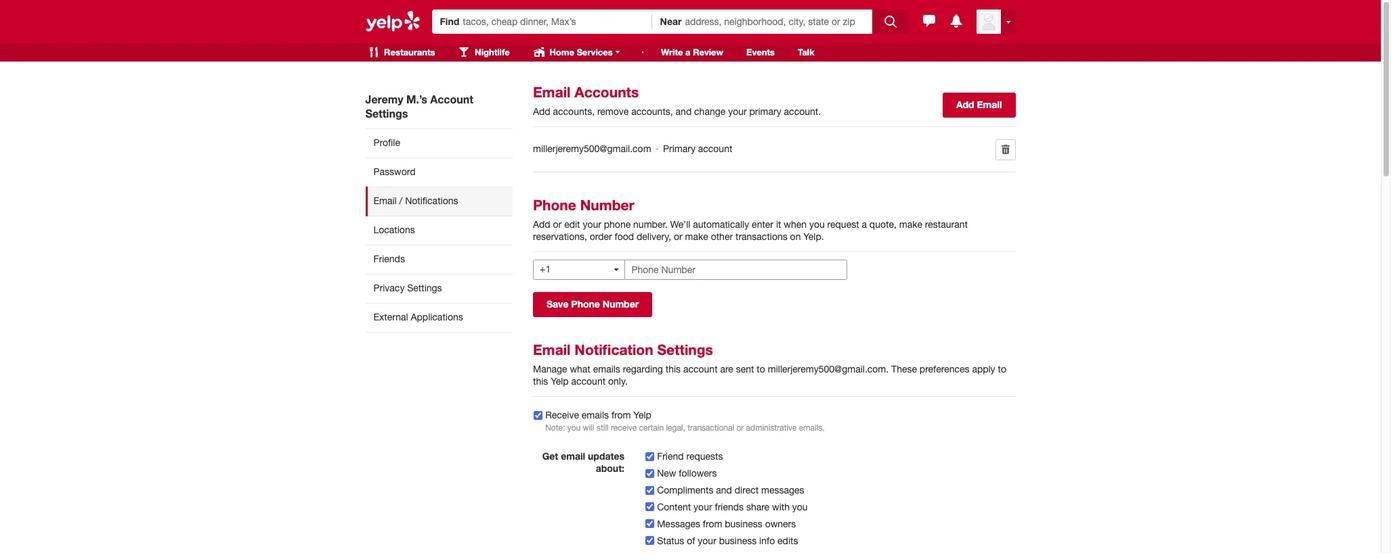Task type: describe. For each thing, give the bounding box(es) containing it.
what
[[570, 364, 590, 375]]

2 vertical spatial settings
[[657, 342, 713, 359]]

email
[[561, 451, 585, 462]]

friend requests
[[657, 452, 723, 462]]

save phone number button
[[533, 292, 652, 317]]

1 horizontal spatial make
[[899, 219, 922, 230]]

profile
[[374, 137, 400, 148]]

your inside email accounts add accounts, remove accounts, and change your primary account.
[[728, 106, 747, 117]]

a inside phone number add or edit your phone number. we'll automatically enter it when you request a quote, make restaurant reservations, order food delivery, or make other transactions on yelp.
[[862, 219, 867, 230]]

owners
[[765, 519, 796, 530]]

only.
[[608, 376, 628, 387]]

status of your business info edits
[[657, 536, 798, 547]]

emails.
[[799, 424, 825, 433]]

note:
[[545, 424, 565, 433]]

save phone number
[[547, 299, 639, 310]]

email notification settings
[[533, 342, 713, 359]]

.
[[886, 364, 889, 375]]

email / notifications link
[[365, 187, 513, 216]]

or inside receive emails from yelp note: you will still receive certain legal, transactional or administrative emails.
[[736, 424, 744, 433]]

write
[[661, 47, 683, 58]]

find
[[440, 16, 459, 27]]

phone
[[604, 219, 631, 230]]

your right of
[[698, 536, 716, 547]]

save
[[547, 299, 569, 310]]

email for email notification settings
[[533, 342, 571, 359]]

locations
[[374, 225, 415, 236]]

near
[[660, 16, 682, 27]]

notifications
[[405, 196, 458, 207]]

write a review link
[[651, 43, 734, 62]]

of
[[687, 536, 695, 547]]

password
[[374, 167, 415, 177]]

primary
[[749, 106, 781, 117]]

1 horizontal spatial from
[[703, 519, 722, 530]]

0 vertical spatial business
[[725, 519, 762, 530]]

talk link
[[788, 43, 825, 62]]

share
[[746, 502, 769, 513]]

you for receive emails from yelp note: you will still receive certain legal, transactional or administrative emails.
[[567, 424, 581, 433]]

notifications image
[[948, 13, 964, 29]]

sent
[[736, 364, 754, 375]]

external applications link
[[365, 303, 513, 333]]

when
[[784, 219, 807, 230]]

your inside phone number add or edit your phone number. we'll automatically enter it when you request a quote, make restaurant reservations, order food delivery, or make other transactions on yelp.
[[583, 219, 601, 230]]

info
[[759, 536, 775, 547]]

content
[[657, 502, 691, 513]]

1 vertical spatial business
[[719, 536, 757, 547]]

administrative
[[746, 424, 797, 433]]

phone inside button
[[571, 299, 600, 310]]

friends
[[374, 254, 405, 265]]

events link
[[736, 43, 785, 62]]

transactional
[[688, 424, 734, 433]]

emails inside receive emails from yelp note: you will still receive certain legal, transactional or administrative emails.
[[582, 410, 609, 421]]

requests
[[686, 452, 723, 462]]

email for email / notifications
[[374, 196, 397, 207]]

new followers
[[657, 468, 717, 479]]

direct
[[735, 485, 759, 496]]

friends
[[715, 502, 744, 513]]

menu bar containing restaurants
[[357, 43, 635, 62]]

1 horizontal spatial millerjeremy500@gmail.com
[[768, 364, 886, 375]]

number.
[[633, 219, 668, 230]]

password link
[[365, 158, 513, 187]]

from inside receive emails from yelp note: you will still receive certain legal, transactional or administrative emails.
[[612, 410, 631, 421]]

privacy settings
[[374, 283, 442, 294]]

1 vertical spatial account
[[683, 364, 718, 375]]

certain
[[639, 424, 664, 433]]

receive
[[611, 424, 637, 433]]

enter
[[752, 219, 773, 230]]

get email updates about:
[[542, 451, 624, 475]]

manage
[[533, 364, 567, 375]]

you inside phone number add or edit your phone number. we'll automatically enter it when you request a quote, make restaurant reservations, order food delivery, or make other transactions on yelp.
[[809, 219, 825, 230]]

1 accounts, from the left
[[553, 106, 595, 117]]

home
[[549, 47, 574, 58]]

yelp inside the . these preferences apply to this yelp account only.
[[551, 376, 569, 387]]

on
[[790, 232, 801, 242]]

0 horizontal spatial make
[[685, 232, 708, 242]]

will
[[583, 424, 594, 433]]

/
[[399, 196, 402, 207]]

we'll
[[670, 219, 690, 230]]

jeremy
[[365, 93, 403, 106]]

messages
[[657, 519, 700, 530]]

profile link
[[365, 129, 513, 158]]

nightlife
[[472, 47, 510, 58]]

receive
[[545, 410, 579, 421]]

receive emails from yelp note: you will still receive certain legal, transactional or administrative emails.
[[545, 410, 825, 433]]

menu bar containing write a review
[[637, 43, 825, 62]]

still
[[597, 424, 609, 433]]

account
[[430, 93, 473, 106]]

primary account
[[663, 144, 732, 155]]



Task type: locate. For each thing, give the bounding box(es) containing it.
add inside email accounts add accounts, remove accounts, and change your primary account.
[[533, 106, 550, 117]]

notification
[[575, 342, 653, 359]]

messages element
[[921, 13, 937, 29]]

remove
[[597, 106, 629, 117]]

this
[[666, 364, 681, 375], [533, 376, 548, 387]]

1 vertical spatial number
[[603, 299, 639, 310]]

0 horizontal spatial yelp
[[551, 376, 569, 387]]

1 vertical spatial a
[[862, 219, 867, 230]]

1 horizontal spatial menu bar
[[637, 43, 825, 62]]

address, neighborhood, city, state or zip field
[[685, 15, 864, 28]]

notifications element
[[948, 13, 964, 29]]

1 vertical spatial millerjeremy500@gmail.com
[[768, 364, 886, 375]]

account left are
[[683, 364, 718, 375]]

restaurants link
[[357, 43, 445, 62]]

from up receive
[[612, 410, 631, 421]]

0 vertical spatial a
[[685, 47, 690, 58]]

millerjeremy500@gmail.com
[[533, 144, 651, 155], [768, 364, 886, 375]]

0 vertical spatial yelp
[[551, 376, 569, 387]]

to
[[757, 364, 765, 375], [998, 364, 1006, 375]]

automatically
[[693, 219, 749, 230]]

yelp down manage
[[551, 376, 569, 387]]

Find field
[[463, 15, 644, 28]]

or down we'll
[[674, 232, 682, 242]]

None checkbox
[[645, 453, 654, 462], [645, 504, 654, 512], [645, 537, 654, 546], [645, 453, 654, 462], [645, 504, 654, 512], [645, 537, 654, 546]]

and left change
[[676, 106, 692, 117]]

1 horizontal spatial or
[[674, 232, 682, 242]]

settings up manage what emails regarding this account are sent to millerjeremy500@gmail.com
[[657, 342, 713, 359]]

1 horizontal spatial accounts,
[[631, 106, 673, 117]]

0 vertical spatial this
[[666, 364, 681, 375]]

menu bar
[[357, 43, 635, 62], [637, 43, 825, 62]]

account.
[[784, 106, 821, 117]]

change
[[694, 106, 726, 117]]

or
[[553, 219, 562, 230], [674, 232, 682, 242], [736, 424, 744, 433]]

1 horizontal spatial yelp
[[633, 410, 651, 421]]

0 horizontal spatial this
[[533, 376, 548, 387]]

0 horizontal spatial to
[[757, 364, 765, 375]]

get
[[542, 451, 558, 462]]

home services link
[[523, 43, 635, 62]]

a
[[685, 47, 690, 58], [862, 219, 867, 230]]

None search field
[[432, 5, 911, 34]]

talk
[[798, 47, 815, 58]]

0 horizontal spatial millerjeremy500@gmail.com
[[533, 144, 651, 155]]

you up yelp. at right
[[809, 219, 825, 230]]

write a review
[[661, 47, 723, 58]]

from
[[612, 410, 631, 421], [703, 519, 722, 530]]

0 horizontal spatial menu bar
[[357, 43, 635, 62]]

0 vertical spatial from
[[612, 410, 631, 421]]

delivery,
[[637, 232, 671, 242]]

your right change
[[728, 106, 747, 117]]

1 horizontal spatial and
[[716, 485, 732, 496]]

or right transactional
[[736, 424, 744, 433]]

0 horizontal spatial and
[[676, 106, 692, 117]]

yelp inside receive emails from yelp note: you will still receive certain legal, transactional or administrative emails.
[[633, 410, 651, 421]]

messages from business owners
[[657, 519, 796, 530]]

None checkbox
[[534, 411, 542, 420], [645, 470, 654, 478], [645, 487, 654, 495], [645, 520, 654, 529], [534, 411, 542, 420], [645, 470, 654, 478], [645, 487, 654, 495], [645, 520, 654, 529]]

account down "what"
[[571, 376, 606, 387]]

Phone Number text field
[[625, 260, 847, 280]]

add email link
[[943, 93, 1016, 118]]

0 vertical spatial account
[[698, 144, 732, 155]]

emails up "only."
[[593, 364, 620, 375]]

add for phone number
[[533, 219, 550, 230]]

status
[[657, 536, 684, 547]]

phone number add or edit your phone number. we'll automatically enter it when you request a quote, make restaurant reservations, order food delivery, or make other transactions on yelp.
[[533, 197, 968, 242]]

2 vertical spatial you
[[792, 502, 808, 513]]

0 vertical spatial millerjeremy500@gmail.com
[[533, 144, 651, 155]]

legal,
[[666, 424, 685, 433]]

1 vertical spatial this
[[533, 376, 548, 387]]

accounts, down accounts
[[553, 106, 595, 117]]

2 vertical spatial or
[[736, 424, 744, 433]]

business
[[725, 519, 762, 530], [719, 536, 757, 547]]

add
[[956, 99, 974, 110], [533, 106, 550, 117], [533, 219, 550, 230]]

0 vertical spatial make
[[899, 219, 922, 230]]

account
[[698, 144, 732, 155], [683, 364, 718, 375], [571, 376, 606, 387]]

events
[[746, 47, 775, 58]]

external
[[374, 312, 408, 323]]

order
[[590, 232, 612, 242]]

0 horizontal spatial or
[[553, 219, 562, 230]]

and up friends
[[716, 485, 732, 496]]

food
[[615, 232, 634, 242]]

1 vertical spatial emails
[[582, 410, 609, 421]]

m.'s
[[406, 93, 427, 106]]

with
[[772, 502, 790, 513]]

0 vertical spatial you
[[809, 219, 825, 230]]

settings
[[365, 107, 408, 120], [407, 283, 442, 294], [657, 342, 713, 359]]

apply
[[972, 364, 995, 375]]

business down the content your friends share with you
[[725, 519, 762, 530]]

yelp
[[551, 376, 569, 387], [633, 410, 651, 421]]

review
[[693, 47, 723, 58]]

followers
[[679, 468, 717, 479]]

1 vertical spatial make
[[685, 232, 708, 242]]

email for email accounts add accounts, remove accounts, and change your primary account.
[[533, 84, 571, 101]]

1 horizontal spatial you
[[792, 502, 808, 513]]

privacy settings link
[[365, 274, 513, 303]]

this right regarding
[[666, 364, 681, 375]]

regarding
[[623, 364, 663, 375]]

account right primary
[[698, 144, 732, 155]]

phone right the save
[[571, 299, 600, 310]]

jeremy m. image
[[976, 9, 1001, 34]]

from up status of your business info edits
[[703, 519, 722, 530]]

0 vertical spatial emails
[[593, 364, 620, 375]]

services
[[577, 47, 613, 58]]

messages
[[761, 485, 804, 496]]

2 horizontal spatial or
[[736, 424, 744, 433]]

phone inside phone number add or edit your phone number. we'll automatically enter it when you request a quote, make restaurant reservations, order food delivery, or make other transactions on yelp.
[[533, 197, 576, 214]]

email accounts add accounts, remove accounts, and change your primary account.
[[533, 84, 821, 117]]

0 horizontal spatial you
[[567, 424, 581, 433]]

messages image
[[921, 13, 937, 29]]

your up order on the left top of the page
[[583, 219, 601, 230]]

these
[[891, 364, 917, 375]]

0 horizontal spatial from
[[612, 410, 631, 421]]

number inside button
[[603, 299, 639, 310]]

updates
[[588, 451, 624, 462]]

to right sent
[[757, 364, 765, 375]]

1 horizontal spatial to
[[998, 364, 1006, 375]]

0 horizontal spatial a
[[685, 47, 690, 58]]

2 accounts, from the left
[[631, 106, 673, 117]]

friends link
[[365, 245, 513, 274]]

account inside the . these preferences apply to this yelp account only.
[[571, 376, 606, 387]]

make down we'll
[[685, 232, 708, 242]]

to right apply
[[998, 364, 1006, 375]]

you left will
[[567, 424, 581, 433]]

None field
[[463, 15, 644, 28]]

0 vertical spatial phone
[[533, 197, 576, 214]]

number up email notification settings
[[603, 299, 639, 310]]

add email
[[956, 99, 1002, 110]]

1 vertical spatial you
[[567, 424, 581, 433]]

phone up edit
[[533, 197, 576, 214]]

restaurants
[[382, 47, 435, 58]]

friend
[[657, 452, 684, 462]]

email inside email accounts add accounts, remove accounts, and change your primary account.
[[533, 84, 571, 101]]

1 to from the left
[[757, 364, 765, 375]]

this down manage
[[533, 376, 548, 387]]

add for email accounts
[[533, 106, 550, 117]]

yelp up certain
[[633, 410, 651, 421]]

1 vertical spatial from
[[703, 519, 722, 530]]

1 vertical spatial phone
[[571, 299, 600, 310]]

or up reservations,
[[553, 219, 562, 230]]

restaurant
[[925, 219, 968, 230]]

millerjeremy500@gmail.com down the "remove"
[[533, 144, 651, 155]]

yelp.
[[803, 232, 824, 242]]

1 horizontal spatial this
[[666, 364, 681, 375]]

nightlife link
[[448, 43, 520, 62]]

1 vertical spatial yelp
[[633, 410, 651, 421]]

locations link
[[365, 216, 513, 245]]

quote,
[[869, 219, 897, 230]]

reservations,
[[533, 232, 587, 242]]

preferences
[[920, 364, 969, 375]]

1 vertical spatial and
[[716, 485, 732, 496]]

phone
[[533, 197, 576, 214], [571, 299, 600, 310]]

0 vertical spatial and
[[676, 106, 692, 117]]

your down compliments
[[694, 502, 712, 513]]

email inside "link"
[[374, 196, 397, 207]]

0 horizontal spatial accounts,
[[553, 106, 595, 117]]

0 vertical spatial or
[[553, 219, 562, 230]]

add inside phone number add or edit your phone number. we'll automatically enter it when you request a quote, make restaurant reservations, order food delivery, or make other transactions on yelp.
[[533, 219, 550, 230]]

business down messages from business owners
[[719, 536, 757, 547]]

you inside receive emails from yelp note: you will still receive certain legal, transactional or administrative emails.
[[567, 424, 581, 433]]

other
[[711, 232, 733, 242]]

email / notifications
[[374, 196, 458, 207]]

request
[[827, 219, 859, 230]]

you for content your friends share with you
[[792, 502, 808, 513]]

1 vertical spatial or
[[674, 232, 682, 242]]

a right write
[[685, 47, 690, 58]]

1 vertical spatial settings
[[407, 283, 442, 294]]

number
[[580, 197, 634, 214], [603, 299, 639, 310]]

none search field containing find
[[432, 5, 911, 34]]

this inside the . these preferences apply to this yelp account only.
[[533, 376, 548, 387]]

2 horizontal spatial you
[[809, 219, 825, 230]]

settings down jeremy at left top
[[365, 107, 408, 120]]

manage what emails regarding this account are sent to millerjeremy500@gmail.com
[[533, 364, 886, 375]]

make right "quote,"
[[899, 219, 922, 230]]

1 horizontal spatial a
[[862, 219, 867, 230]]

you right with
[[792, 502, 808, 513]]

transactions
[[735, 232, 787, 242]]

. these preferences apply to this yelp account only.
[[533, 364, 1006, 387]]

settings up external applications
[[407, 283, 442, 294]]

number up phone
[[580, 197, 634, 214]]

1 menu bar from the left
[[357, 43, 635, 62]]

accounts, right the "remove"
[[631, 106, 673, 117]]

2 vertical spatial account
[[571, 376, 606, 387]]

external applications
[[374, 312, 463, 323]]

to inside the . these preferences apply to this yelp account only.
[[998, 364, 1006, 375]]

millerjeremy500@gmail.com up emails.
[[768, 364, 886, 375]]

2 to from the left
[[998, 364, 1006, 375]]

number inside phone number add or edit your phone number. we'll automatically enter it when you request a quote, make restaurant reservations, order food delivery, or make other transactions on yelp.
[[580, 197, 634, 214]]

0 vertical spatial settings
[[365, 107, 408, 120]]

emails
[[593, 364, 620, 375], [582, 410, 609, 421]]

emails up will
[[582, 410, 609, 421]]

jeremy m.'s account settings
[[365, 93, 473, 120]]

settings inside jeremy m.'s account settings
[[365, 107, 408, 120]]

edits
[[778, 536, 798, 547]]

0 vertical spatial number
[[580, 197, 634, 214]]

a left "quote,"
[[862, 219, 867, 230]]

and inside email accounts add accounts, remove accounts, and change your primary account.
[[676, 106, 692, 117]]

2 menu bar from the left
[[637, 43, 825, 62]]



Task type: vqa. For each thing, say whether or not it's contained in the screenshot.
& on the bottom left of the page
no



